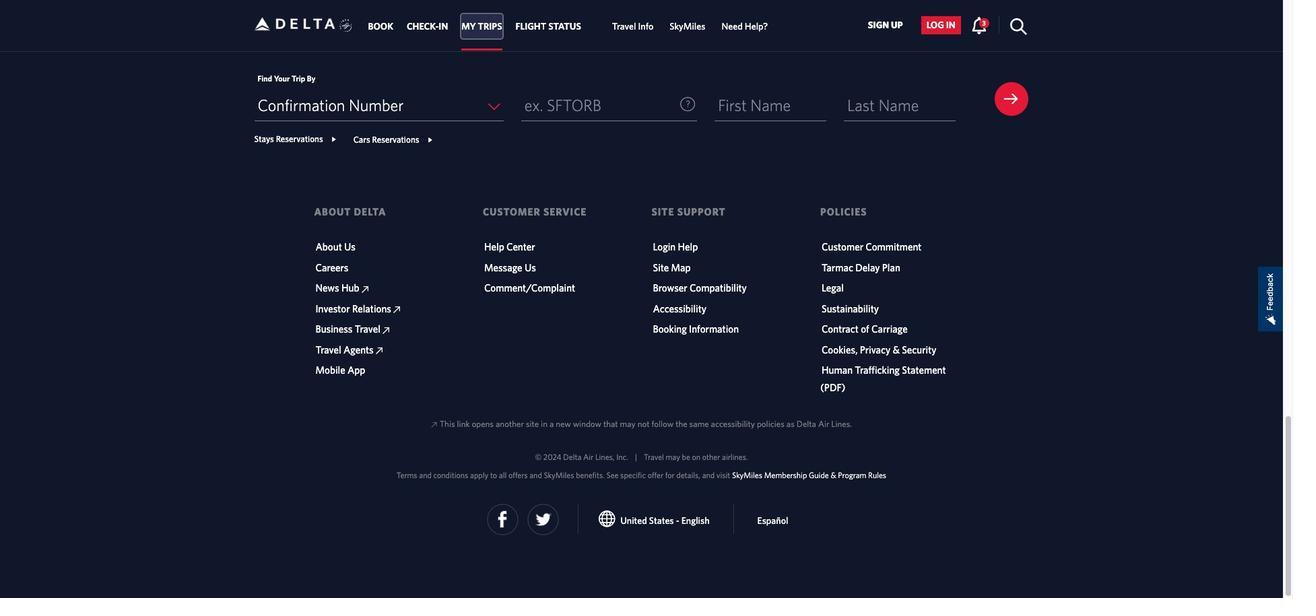 Task type: vqa. For each thing, say whether or not it's contained in the screenshot.
the top at
no



Task type: describe. For each thing, give the bounding box(es) containing it.
my
[[462, 21, 476, 32]]

cookies, privacy & security
[[822, 344, 937, 356]]

human trafficking statement (pdf)
[[821, 365, 946, 393]]

center for message
[[507, 241, 535, 253]]

customer commitment link
[[822, 241, 922, 253]]

login help link
[[653, 241, 698, 253]]

Confirmation Number field
[[254, 90, 504, 121]]

browser compatibility
[[653, 283, 747, 294]]

log in button
[[921, 16, 961, 34]]

travel down relations
[[355, 324, 381, 335]]

lines,
[[596, 452, 615, 462]]

popular
[[468, 107, 507, 122]]

3 link
[[971, 16, 990, 34]]

visit
[[717, 470, 731, 480]]

cars reservations
[[353, 135, 419, 145]]

of
[[861, 324, 870, 335]]

business
[[316, 324, 353, 335]]

travel inside "tab list"
[[612, 21, 636, 32]]

to
[[490, 470, 497, 480]]

help center for message
[[484, 241, 535, 253]]

tarmac
[[822, 262, 854, 274]]

español
[[758, 516, 789, 526]]

search for a topic... link
[[500, 47, 783, 85]]

link
[[457, 419, 470, 429]]

specific
[[621, 470, 646, 480]]

skyteam image
[[339, 5, 352, 47]]

booking information
[[653, 324, 739, 335]]

airlines.
[[722, 452, 748, 462]]

mobile app link
[[316, 365, 365, 376]]

log
[[927, 20, 944, 31]]

check-in
[[407, 21, 448, 32]]

help for customer service
[[484, 241, 504, 253]]

policies
[[821, 206, 867, 218]]

follow
[[652, 419, 674, 429]]

careers link
[[316, 262, 349, 274]]

investor relations
[[316, 303, 394, 315]]

1 horizontal spatial a
[[637, 47, 652, 82]]

plan
[[882, 262, 901, 274]]

us for about us
[[344, 241, 356, 253]]

policies
[[757, 419, 785, 429]]

trafficking
[[855, 365, 900, 376]]

all
[[499, 470, 507, 480]]

be
[[682, 452, 690, 462]]

business travel
[[316, 324, 383, 335]]

app
[[348, 365, 365, 376]]

delay
[[856, 262, 880, 274]]

1 vertical spatial air
[[583, 452, 594, 462]]

human
[[822, 365, 853, 376]]

travel agents
[[316, 344, 376, 356]]

-
[[676, 516, 680, 526]]

help center link for delta
[[576, 107, 637, 122]]

help center for delta
[[576, 107, 637, 122]]

1 vertical spatial a
[[550, 419, 554, 429]]

info
[[638, 21, 654, 32]]

1 vertical spatial in
[[541, 419, 548, 429]]

discover
[[685, 107, 729, 122]]

help for popular topics:
[[576, 107, 600, 122]]

my trips link
[[462, 14, 502, 39]]

see
[[607, 470, 619, 480]]

comment/complaint
[[484, 283, 575, 294]]

relations
[[352, 303, 391, 315]]

2024
[[544, 452, 562, 462]]

1 horizontal spatial for
[[666, 470, 675, 480]]

center for delta
[[603, 107, 637, 122]]

reservations for stays reservations
[[276, 134, 323, 144]]

confirmation
[[258, 96, 345, 115]]

login help
[[653, 241, 698, 253]]

browser
[[653, 283, 688, 294]]

sign up link
[[863, 16, 909, 34]]

about for about us
[[316, 241, 342, 253]]

in
[[439, 21, 448, 32]]

book link
[[368, 14, 393, 39]]

travel up mobile
[[316, 344, 341, 356]]

site map
[[653, 262, 691, 274]]

reservations for cars reservations
[[372, 135, 419, 145]]

customer service
[[483, 206, 587, 218]]

twitter image
[[528, 504, 559, 536]]

us for message us
[[525, 262, 536, 274]]

program
[[838, 470, 867, 480]]

2 and from the left
[[530, 470, 542, 480]]

lines.
[[832, 419, 852, 429]]

check-
[[407, 21, 439, 32]]

this link opens another site in a new window that may not follow the same accessibility policies as delta air lines. image for news hub
[[362, 286, 368, 293]]

my trips
[[462, 21, 502, 32]]

help?
[[745, 21, 768, 32]]

topic...
[[659, 47, 744, 82]]

states
[[649, 516, 674, 526]]

customer for customer commitment
[[822, 241, 864, 253]]

flight status link
[[516, 14, 581, 39]]

|
[[635, 452, 637, 462]]

accessibility
[[653, 303, 707, 315]]

compatibility
[[690, 283, 747, 294]]

travel info link
[[612, 14, 654, 39]]

1 and from the left
[[419, 470, 432, 480]]

english
[[682, 516, 710, 526]]

external site image
[[431, 422, 437, 428]]

ecredits
[[773, 107, 815, 122]]

site support
[[652, 206, 726, 218]]

stays
[[254, 134, 274, 144]]

need
[[722, 21, 743, 32]]

0 vertical spatial for
[[594, 47, 630, 82]]

sign up
[[868, 20, 903, 31]]

about for about delta
[[314, 206, 351, 218]]

about us link
[[316, 241, 356, 253]]

message us
[[484, 262, 536, 274]]

sustainability
[[822, 303, 879, 315]]

need help?
[[722, 21, 768, 32]]

number
[[349, 96, 404, 115]]

©
[[535, 452, 542, 462]]

travel agents link
[[316, 344, 383, 356]]

this link opens another site in a new window that may not follow the same accessibility policies as delta air lines. image for travel agents
[[376, 348, 383, 355]]

site for site support
[[652, 206, 675, 218]]

1 vertical spatial map
[[671, 262, 691, 274]]

new
[[556, 419, 571, 429]]

skymiles membership guide & program rules link
[[732, 470, 887, 480]]

travel right '|'
[[644, 452, 664, 462]]

2 horizontal spatial help
[[678, 241, 698, 253]]

© 2024 delta air lines, inc. | travel may be on other airlines.
[[535, 452, 748, 462]]

terms
[[397, 470, 417, 480]]



Task type: locate. For each thing, give the bounding box(es) containing it.
cars reservations link
[[337, 135, 433, 145]]

map down login help
[[671, 262, 691, 274]]

0 horizontal spatial customer
[[483, 206, 541, 218]]

0 horizontal spatial this link opens another site in a new window that may not follow the same accessibility policies as delta air lines. image
[[362, 286, 368, 293]]

this
[[440, 419, 455, 429]]

2 horizontal spatial and
[[702, 470, 715, 480]]

booking information link
[[653, 324, 739, 335]]

a left new
[[550, 419, 554, 429]]

1 horizontal spatial this link opens another site in a new window that may not follow the same accessibility policies as delta air lines. image
[[394, 307, 400, 314]]

statement
[[902, 365, 946, 376]]

0 horizontal spatial for
[[594, 47, 630, 82]]

travel
[[612, 21, 636, 32], [355, 324, 381, 335], [316, 344, 341, 356], [644, 452, 664, 462]]

0 vertical spatial air
[[819, 419, 830, 429]]

window
[[573, 419, 602, 429]]

0 vertical spatial map
[[732, 107, 755, 122]]

a down info
[[637, 47, 652, 82]]

Last Name text field
[[844, 90, 956, 121]]

1 horizontal spatial help
[[576, 107, 600, 122]]

reservations
[[276, 134, 323, 144], [372, 135, 419, 145]]

customer for customer service
[[483, 206, 541, 218]]

delta air lines image
[[254, 3, 335, 45]]

0 horizontal spatial a
[[550, 419, 554, 429]]

0 vertical spatial this link opens another site in a new window that may not follow the same accessibility policies as delta air lines. image
[[362, 286, 368, 293]]

offer
[[648, 470, 664, 480]]

help center link
[[576, 107, 637, 122], [484, 241, 535, 253]]

service
[[544, 206, 587, 218]]

tab list containing book
[[361, 0, 776, 51]]

this link opens another site in a new window that may not follow the same accessibility policies as delta air lines. image right relations
[[394, 307, 400, 314]]

and left visit
[[702, 470, 715, 480]]

reservations right cars at the left of the page
[[372, 135, 419, 145]]

0 horizontal spatial us
[[344, 241, 356, 253]]

0 horizontal spatial air
[[583, 452, 594, 462]]

other
[[703, 452, 720, 462]]

carriage
[[872, 324, 908, 335]]

message
[[484, 262, 523, 274]]

sign
[[868, 20, 889, 31]]

0 vertical spatial a
[[637, 47, 652, 82]]

skymiles down 2024
[[544, 470, 574, 480]]

1 horizontal spatial and
[[530, 470, 542, 480]]

map right discover
[[732, 107, 755, 122]]

site map link
[[653, 262, 691, 274]]

in inside log in button
[[946, 20, 956, 31]]

travel left info
[[612, 21, 636, 32]]

0 horizontal spatial help
[[484, 241, 504, 253]]

the
[[676, 419, 688, 429]]

air left lines.
[[819, 419, 830, 429]]

site
[[526, 419, 539, 429]]

this link opens another site in a new window that may not follow the same accessibility policies as delta air lines. image for business travel
[[383, 327, 390, 334]]

delta right as at the right bottom
[[797, 419, 817, 429]]

opens
[[472, 419, 494, 429]]

delta up about us link
[[354, 206, 386, 218]]

1 horizontal spatial air
[[819, 419, 830, 429]]

3 and from the left
[[702, 470, 715, 480]]

center down search for a topic...
[[603, 107, 637, 122]]

0 vertical spatial &
[[893, 344, 900, 356]]

ecredits link
[[773, 107, 815, 122]]

customer up tarmac
[[822, 241, 864, 253]]

site down login
[[653, 262, 669, 274]]

your
[[274, 73, 290, 83]]

log in
[[927, 20, 956, 31]]

1 vertical spatial this link opens another site in a new window that may not follow the same accessibility policies as delta air lines. image
[[376, 348, 383, 355]]

help center link for message
[[484, 241, 535, 253]]

0 vertical spatial this link opens another site in a new window that may not follow the same accessibility policies as delta air lines. image
[[394, 307, 400, 314]]

and right terms
[[419, 470, 432, 480]]

comment/complaint link
[[484, 283, 575, 294]]

find your trip by
[[258, 73, 316, 83]]

reservations down confirmation
[[276, 134, 323, 144]]

apply
[[470, 470, 489, 480]]

1 vertical spatial customer
[[822, 241, 864, 253]]

0 horizontal spatial this link opens another site in a new window that may not follow the same accessibility policies as delta air lines. image
[[376, 348, 383, 355]]

1 vertical spatial for
[[666, 470, 675, 480]]

facebook image
[[487, 504, 518, 536]]

skymiles down airlines.
[[732, 470, 763, 480]]

1 horizontal spatial this link opens another site in a new window that may not follow the same accessibility policies as delta air lines. image
[[383, 327, 390, 334]]

0 vertical spatial in
[[946, 20, 956, 31]]

ex. SFTORB text field
[[521, 90, 698, 121]]

1 horizontal spatial map
[[732, 107, 755, 122]]

this link opens another site in a new window that may not follow the same accessibility policies as delta air lines. image
[[362, 286, 368, 293], [383, 327, 390, 334]]

delta
[[655, 107, 682, 122], [354, 206, 386, 218], [797, 419, 817, 429], [564, 452, 582, 462]]

topics:
[[510, 107, 545, 122]]

this link opens another site in a new window that may not follow the same accessibility policies as delta air lines. image right hub
[[362, 286, 368, 293]]

status
[[549, 21, 581, 32]]

0 vertical spatial about
[[314, 206, 351, 218]]

by
[[307, 73, 316, 83]]

help
[[576, 107, 600, 122], [484, 241, 504, 253], [678, 241, 698, 253]]

this link opens another site in a new window that may not follow the same accessibility policies as delta air lines. image inside "news hub" link
[[362, 286, 368, 293]]

us up comment/complaint
[[525, 262, 536, 274]]

check-in link
[[407, 14, 448, 39]]

about up careers link
[[316, 241, 342, 253]]

human trafficking statement (pdf) link
[[821, 365, 946, 393]]

1 vertical spatial about
[[316, 241, 342, 253]]

1 horizontal spatial help center
[[576, 107, 637, 122]]

0 horizontal spatial &
[[831, 470, 837, 480]]

help center
[[576, 107, 637, 122], [484, 241, 535, 253]]

sustainability link
[[822, 303, 879, 315]]

this link opens another site in a new window that may not follow the same accessibility policies as delta air lines. image for investor relations
[[394, 307, 400, 314]]

in right log
[[946, 20, 956, 31]]

0 vertical spatial may
[[620, 419, 636, 429]]

this link opens another site in a new window that may not follow the same accessibility policies as delta air lines. image right 'agents'
[[376, 348, 383, 355]]

for right offer
[[666, 470, 675, 480]]

skymiles up the topic...
[[670, 21, 706, 32]]

that
[[604, 419, 618, 429]]

may left not
[[620, 419, 636, 429]]

travel info
[[612, 21, 654, 32]]

help up message
[[484, 241, 504, 253]]

contract of carriage link
[[822, 324, 908, 335]]

1 vertical spatial site
[[653, 262, 669, 274]]

1 horizontal spatial us
[[525, 262, 536, 274]]

site up login
[[652, 206, 675, 218]]

0 horizontal spatial map
[[671, 262, 691, 274]]

0 horizontal spatial help center link
[[484, 241, 535, 253]]

0 horizontal spatial in
[[541, 419, 548, 429]]

& right privacy
[[893, 344, 900, 356]]

First Name text field
[[715, 90, 827, 121]]

up
[[891, 20, 903, 31]]

help center down search for a topic...
[[576, 107, 637, 122]]

stays reservations
[[254, 134, 323, 144]]

1 horizontal spatial customer
[[822, 241, 864, 253]]

booking
[[653, 324, 687, 335]]

1 vertical spatial may
[[666, 452, 680, 462]]

1 vertical spatial &
[[831, 470, 837, 480]]

1 horizontal spatial help center link
[[576, 107, 637, 122]]

center up message us link
[[507, 241, 535, 253]]

customer left service
[[483, 206, 541, 218]]

help center up message us link
[[484, 241, 535, 253]]

1 horizontal spatial reservations
[[372, 135, 419, 145]]

and
[[419, 470, 432, 480], [530, 470, 542, 480], [702, 470, 715, 480]]

us up careers link
[[344, 241, 356, 253]]

this link opens another site in a new window that may not follow the same accessibility policies as delta air lines. image inside business travel link
[[383, 327, 390, 334]]

help center link down search for a topic...
[[576, 107, 637, 122]]

1 horizontal spatial in
[[946, 20, 956, 31]]

&
[[893, 344, 900, 356], [831, 470, 837, 480]]

0 vertical spatial help center link
[[576, 107, 637, 122]]

business travel link
[[316, 324, 390, 335]]

news hub link
[[316, 283, 368, 294]]

1 vertical spatial us
[[525, 262, 536, 274]]

& right guide
[[831, 470, 837, 480]]

accessibility link
[[653, 303, 707, 315]]

tarmac delay plan
[[822, 262, 901, 274]]

customer commitment
[[822, 241, 922, 253]]

help right topics:
[[576, 107, 600, 122]]

1 horizontal spatial may
[[666, 452, 680, 462]]

may
[[620, 419, 636, 429], [666, 452, 680, 462]]

and right offers
[[530, 470, 542, 480]]

conditions
[[434, 470, 468, 480]]

about up about us
[[314, 206, 351, 218]]

in right site
[[541, 419, 548, 429]]

for up ex. sftorb text box
[[594, 47, 630, 82]]

1 horizontal spatial skymiles
[[670, 21, 706, 32]]

0 vertical spatial help center
[[576, 107, 637, 122]]

1 horizontal spatial center
[[603, 107, 637, 122]]

delta left discover
[[655, 107, 682, 122]]

as
[[787, 419, 795, 429]]

0 horizontal spatial skymiles
[[544, 470, 574, 480]]

0 horizontal spatial help center
[[484, 241, 535, 253]]

1 vertical spatial this link opens another site in a new window that may not follow the same accessibility policies as delta air lines. image
[[383, 327, 390, 334]]

information
[[689, 324, 739, 335]]

0 horizontal spatial center
[[507, 241, 535, 253]]

customer
[[483, 206, 541, 218], [822, 241, 864, 253]]

help right login
[[678, 241, 698, 253]]

this link opens another site in a new window that may not follow the same accessibility policies as delta air lines. image inside investor relations link
[[394, 307, 400, 314]]

rules
[[869, 470, 887, 480]]

0 horizontal spatial and
[[419, 470, 432, 480]]

1 vertical spatial help center
[[484, 241, 535, 253]]

tab list
[[361, 0, 776, 51]]

may left be at the right
[[666, 452, 680, 462]]

delta right 2024
[[564, 452, 582, 462]]

this link opens another site in a new window that may not follow the same accessibility policies as delta air lines. image
[[394, 307, 400, 314], [376, 348, 383, 355]]

cookies, privacy & security link
[[822, 344, 937, 356]]

site for site map
[[653, 262, 669, 274]]

0 vertical spatial center
[[603, 107, 637, 122]]

1 horizontal spatial &
[[893, 344, 900, 356]]

this link opens another site in a new window that may not follow the same accessibility policies as delta air lines. image inside travel agents link
[[376, 348, 383, 355]]

2 horizontal spatial skymiles
[[732, 470, 763, 480]]

0 horizontal spatial may
[[620, 419, 636, 429]]

cookies,
[[822, 344, 858, 356]]

1 vertical spatial center
[[507, 241, 535, 253]]

1 vertical spatial help center link
[[484, 241, 535, 253]]

trip
[[292, 73, 305, 83]]

this link opens another site in a new window that may not follow the same accessibility policies as delta air lines. image down relations
[[383, 327, 390, 334]]

help center link up message us link
[[484, 241, 535, 253]]

legal link
[[822, 283, 844, 294]]

flight
[[516, 21, 547, 32]]

0 vertical spatial us
[[344, 241, 356, 253]]

0 vertical spatial site
[[652, 206, 675, 218]]

contract
[[822, 324, 859, 335]]

details,
[[677, 470, 701, 480]]

0 vertical spatial customer
[[483, 206, 541, 218]]

hub
[[342, 283, 359, 294]]

inc.
[[617, 452, 629, 462]]

delta discover map
[[655, 107, 755, 122]]

air left the lines,
[[583, 452, 594, 462]]

about delta
[[314, 206, 386, 218]]

careers
[[316, 262, 349, 274]]

0 horizontal spatial reservations
[[276, 134, 323, 144]]



